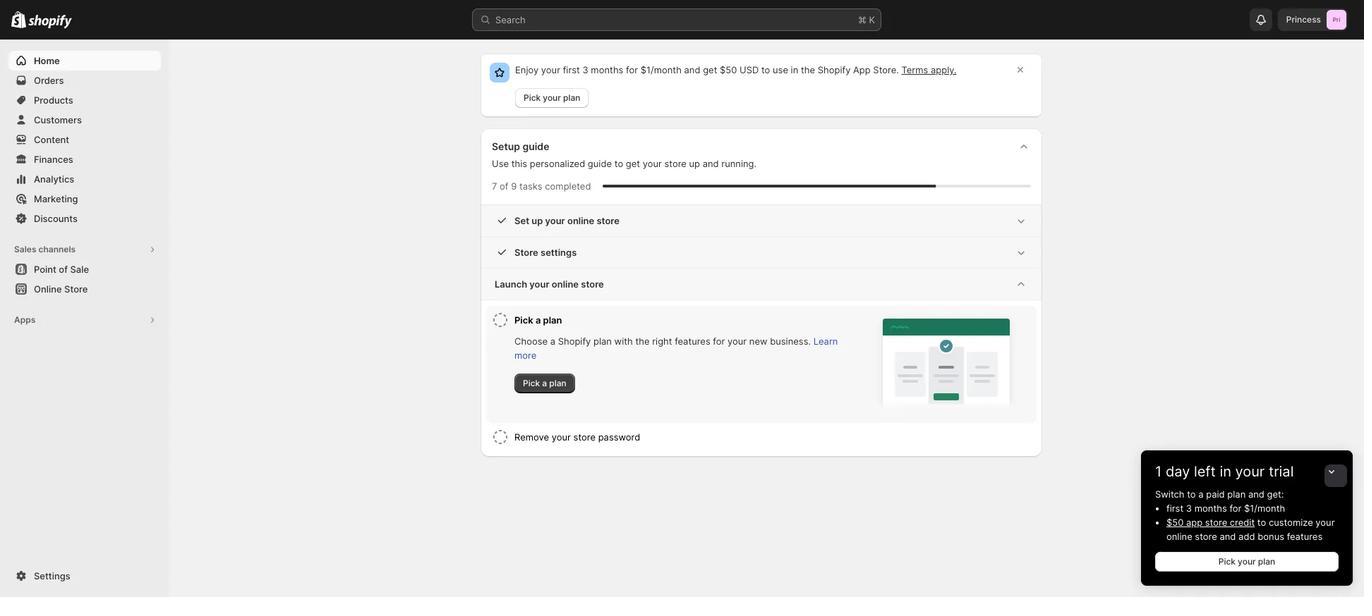 Task type: describe. For each thing, give the bounding box(es) containing it.
pick inside 1 day left in your trial element
[[1219, 557, 1236, 567]]

princess image
[[1327, 10, 1346, 30]]

plan up first 3 months for $1/month
[[1227, 489, 1246, 500]]

left
[[1194, 464, 1216, 481]]

add
[[1239, 531, 1255, 543]]

plan up personalized on the left top of page
[[563, 92, 580, 103]]

trial
[[1269, 464, 1294, 481]]

store inside "dropdown button"
[[597, 215, 620, 227]]

bonus
[[1258, 531, 1284, 543]]

apply.
[[931, 64, 957, 76]]

content link
[[8, 130, 161, 150]]

finances link
[[8, 150, 161, 169]]

set
[[514, 215, 529, 227]]

content
[[34, 134, 69, 145]]

customize
[[1269, 517, 1313, 529]]

discounts link
[[8, 209, 161, 229]]

business.
[[770, 336, 811, 347]]

1 day left in your trial element
[[1141, 488, 1353, 586]]

your inside pick a plan element
[[728, 336, 747, 347]]

app
[[1186, 517, 1203, 529]]

online
[[34, 284, 62, 295]]

point
[[34, 264, 56, 275]]

your inside 'to customize your online store and add bonus features'
[[1316, 517, 1335, 529]]

7
[[492, 181, 497, 192]]

your inside remove your store password dropdown button
[[552, 432, 571, 443]]

store down set up your online store
[[581, 279, 604, 290]]

choose a shopify plan with the right features for your new business.
[[514, 336, 811, 347]]

$50 app store credit link
[[1167, 517, 1255, 529]]

⌘
[[858, 14, 866, 25]]

store.
[[873, 64, 899, 76]]

settings
[[541, 247, 577, 258]]

plan up remove your store password
[[549, 378, 566, 389]]

1 day left in your trial
[[1155, 464, 1294, 481]]

mark remove your store password as done image
[[492, 429, 509, 446]]

0 horizontal spatial months
[[591, 64, 623, 76]]

finances
[[34, 154, 73, 165]]

orders link
[[8, 71, 161, 90]]

with
[[614, 336, 633, 347]]

and inside 'to customize your online store and add bonus features'
[[1220, 531, 1236, 543]]

online store link
[[8, 279, 161, 299]]

pick a plan for pick a plan link
[[523, 378, 566, 389]]

choose
[[514, 336, 548, 347]]

use
[[492, 158, 509, 169]]

more
[[514, 350, 537, 361]]

pick your plan link inside 1 day left in your trial element
[[1155, 553, 1339, 572]]

analytics
[[34, 174, 74, 185]]

products
[[34, 95, 73, 106]]

terms apply. link
[[902, 64, 957, 76]]

switch
[[1155, 489, 1185, 500]]

settings
[[34, 571, 70, 582]]

customers
[[34, 114, 82, 126]]

settings link
[[8, 567, 161, 586]]

0 horizontal spatial $50
[[720, 64, 737, 76]]

shopify inside pick a plan element
[[558, 336, 591, 347]]

to customize your online store and add bonus features
[[1167, 517, 1335, 543]]

pick a plan button
[[514, 306, 850, 334]]

pick down more
[[523, 378, 540, 389]]

learn more link
[[514, 336, 838, 361]]

0 horizontal spatial guide
[[523, 140, 549, 152]]

sales channels
[[14, 244, 76, 255]]

the inside pick a plan element
[[635, 336, 650, 347]]

your inside "1 day left in your trial" dropdown button
[[1235, 464, 1265, 481]]

online for to customize your online store and add bonus features
[[1167, 531, 1192, 543]]

a for pick a plan element
[[550, 336, 555, 347]]

9
[[511, 181, 517, 192]]

new
[[749, 336, 767, 347]]

orders
[[34, 75, 64, 86]]

marketing
[[34, 193, 78, 205]]

pick your plan inside 1 day left in your trial element
[[1219, 557, 1275, 567]]

plan inside dropdown button
[[543, 315, 562, 326]]

1 vertical spatial get
[[626, 158, 640, 169]]

to right personalized on the left top of page
[[614, 158, 623, 169]]

password
[[598, 432, 640, 443]]

to inside 'to customize your online store and add bonus features'
[[1257, 517, 1266, 529]]

completed
[[545, 181, 591, 192]]

sales channels button
[[8, 240, 161, 260]]

this
[[511, 158, 527, 169]]

online store button
[[0, 279, 169, 299]]

up inside "dropdown button"
[[532, 215, 543, 227]]

and left "get:"
[[1248, 489, 1265, 500]]

store inside dropdown button
[[514, 247, 538, 258]]

store left running.
[[664, 158, 687, 169]]

switch to a paid plan and get:
[[1155, 489, 1284, 500]]

1
[[1155, 464, 1162, 481]]

features inside 'to customize your online store and add bonus features'
[[1287, 531, 1323, 543]]

0 vertical spatial first
[[563, 64, 580, 76]]

use this personalized guide to get your store up and running.
[[492, 158, 757, 169]]

app
[[853, 64, 871, 76]]

point of sale button
[[0, 260, 169, 279]]

pick inside dropdown button
[[514, 315, 533, 326]]

launch
[[495, 279, 527, 290]]

right
[[652, 336, 672, 347]]

mark pick a plan as done image
[[492, 312, 509, 329]]

store left password
[[573, 432, 596, 443]]

store settings button
[[481, 237, 1042, 268]]

0 horizontal spatial 3
[[582, 64, 588, 76]]

$50 app store credit
[[1167, 517, 1255, 529]]

1 horizontal spatial shopify
[[818, 64, 851, 76]]

marketing link
[[8, 189, 161, 209]]

1 day left in your trial button
[[1141, 451, 1353, 481]]

online for set up your online store
[[567, 215, 594, 227]]

features inside pick a plan element
[[675, 336, 710, 347]]

princess
[[1286, 14, 1321, 25]]

enjoy your first 3 months for $1/month and get $50 usd to use in the shopify app store. terms apply.
[[515, 64, 957, 76]]

sale
[[70, 264, 89, 275]]

learn more
[[514, 336, 838, 361]]

get:
[[1267, 489, 1284, 500]]

terms
[[902, 64, 928, 76]]



Task type: locate. For each thing, give the bounding box(es) containing it.
personalized
[[530, 158, 585, 169]]

online down settings
[[552, 279, 579, 290]]

setup
[[492, 140, 520, 152]]

a up the choose
[[536, 315, 541, 326]]

pick your plan link
[[515, 88, 589, 108], [1155, 553, 1339, 572]]

0 vertical spatial of
[[500, 181, 508, 192]]

plan up the choose
[[543, 315, 562, 326]]

guide
[[523, 140, 549, 152], [588, 158, 612, 169]]

first 3 months for $1/month
[[1167, 503, 1285, 514]]

online inside 'to customize your online store and add bonus features'
[[1167, 531, 1192, 543]]

0 vertical spatial $1/month
[[641, 64, 682, 76]]

a inside pick a plan link
[[542, 378, 547, 389]]

pick a plan for pick a plan dropdown button
[[514, 315, 562, 326]]

k
[[869, 14, 875, 25]]

0 vertical spatial store
[[514, 247, 538, 258]]

pick a plan inside pick a plan link
[[523, 378, 566, 389]]

1 vertical spatial shopify
[[558, 336, 591, 347]]

3 right enjoy at left top
[[582, 64, 588, 76]]

get
[[703, 64, 717, 76], [626, 158, 640, 169]]

0 vertical spatial months
[[591, 64, 623, 76]]

home link
[[8, 51, 161, 71]]

0 vertical spatial features
[[675, 336, 710, 347]]

online down app
[[1167, 531, 1192, 543]]

a for pick a plan dropdown button
[[536, 315, 541, 326]]

pick down 'to customize your online store and add bonus features'
[[1219, 557, 1236, 567]]

1 horizontal spatial get
[[703, 64, 717, 76]]

$1/month
[[641, 64, 682, 76], [1244, 503, 1285, 514]]

0 vertical spatial pick your plan
[[524, 92, 580, 103]]

for inside pick a plan element
[[713, 336, 725, 347]]

0 vertical spatial get
[[703, 64, 717, 76]]

1 horizontal spatial $1/month
[[1244, 503, 1285, 514]]

store down the sale
[[64, 284, 88, 295]]

to up bonus
[[1257, 517, 1266, 529]]

remove
[[514, 432, 549, 443]]

a for pick a plan link
[[542, 378, 547, 389]]

remove your store password
[[514, 432, 640, 443]]

1 vertical spatial $1/month
[[1244, 503, 1285, 514]]

a inside pick a plan dropdown button
[[536, 315, 541, 326]]

learn
[[813, 336, 838, 347]]

$50
[[720, 64, 737, 76], [1167, 517, 1184, 529]]

1 horizontal spatial pick your plan link
[[1155, 553, 1339, 572]]

1 horizontal spatial of
[[500, 181, 508, 192]]

the right with
[[635, 336, 650, 347]]

0 horizontal spatial of
[[59, 264, 68, 275]]

0 horizontal spatial for
[[626, 64, 638, 76]]

credit
[[1230, 517, 1255, 529]]

1 vertical spatial pick your plan
[[1219, 557, 1275, 567]]

1 vertical spatial store
[[64, 284, 88, 295]]

2 horizontal spatial for
[[1230, 503, 1242, 514]]

up left running.
[[689, 158, 700, 169]]

3 inside 1 day left in your trial element
[[1186, 503, 1192, 514]]

store inside button
[[64, 284, 88, 295]]

features down pick a plan dropdown button
[[675, 336, 710, 347]]

store down first 3 months for $1/month
[[1205, 517, 1227, 529]]

point of sale link
[[8, 260, 161, 279]]

1 horizontal spatial for
[[713, 336, 725, 347]]

$50 left usd
[[720, 64, 737, 76]]

3
[[582, 64, 588, 76], [1186, 503, 1192, 514]]

0 vertical spatial pick your plan link
[[515, 88, 589, 108]]

1 horizontal spatial in
[[1220, 464, 1231, 481]]

store down set
[[514, 247, 538, 258]]

your inside launch your online store dropdown button
[[530, 279, 549, 290]]

pick a plan up the choose
[[514, 315, 562, 326]]

store inside 'to customize your online store and add bonus features'
[[1195, 531, 1217, 543]]

the
[[801, 64, 815, 76], [635, 336, 650, 347]]

pick up the choose
[[514, 315, 533, 326]]

0 horizontal spatial up
[[532, 215, 543, 227]]

apps button
[[8, 311, 161, 330]]

1 vertical spatial up
[[532, 215, 543, 227]]

1 horizontal spatial guide
[[588, 158, 612, 169]]

0 horizontal spatial features
[[675, 336, 710, 347]]

shopify image
[[11, 11, 26, 28]]

sales
[[14, 244, 36, 255]]

2 vertical spatial online
[[1167, 531, 1192, 543]]

0 horizontal spatial the
[[635, 336, 650, 347]]

online inside dropdown button
[[552, 279, 579, 290]]

0 vertical spatial online
[[567, 215, 594, 227]]

your inside set up your online store "dropdown button"
[[545, 215, 565, 227]]

apps
[[14, 315, 35, 325]]

0 horizontal spatial store
[[64, 284, 88, 295]]

pick a plan link
[[514, 374, 575, 394]]

a down the choose
[[542, 378, 547, 389]]

1 vertical spatial pick your plan link
[[1155, 553, 1339, 572]]

first inside 1 day left in your trial element
[[1167, 503, 1184, 514]]

of for sale
[[59, 264, 68, 275]]

first right enjoy at left top
[[563, 64, 580, 76]]

0 vertical spatial 3
[[582, 64, 588, 76]]

0 vertical spatial shopify
[[818, 64, 851, 76]]

$50 inside 1 day left in your trial element
[[1167, 517, 1184, 529]]

plan down bonus
[[1258, 557, 1275, 567]]

in inside dropdown button
[[1220, 464, 1231, 481]]

months inside 1 day left in your trial element
[[1195, 503, 1227, 514]]

pick your plan
[[524, 92, 580, 103], [1219, 557, 1275, 567]]

pick a plan
[[514, 315, 562, 326], [523, 378, 566, 389]]

1 horizontal spatial first
[[1167, 503, 1184, 514]]

3 up app
[[1186, 503, 1192, 514]]

analytics link
[[8, 169, 161, 189]]

running.
[[721, 158, 757, 169]]

online down completed
[[567, 215, 594, 227]]

0 vertical spatial for
[[626, 64, 638, 76]]

store
[[664, 158, 687, 169], [597, 215, 620, 227], [581, 279, 604, 290], [573, 432, 596, 443], [1205, 517, 1227, 529], [1195, 531, 1217, 543]]

plan
[[563, 92, 580, 103], [543, 315, 562, 326], [593, 336, 612, 347], [549, 378, 566, 389], [1227, 489, 1246, 500], [1258, 557, 1275, 567]]

up right set
[[532, 215, 543, 227]]

1 horizontal spatial 3
[[1186, 503, 1192, 514]]

for inside 1 day left in your trial element
[[1230, 503, 1242, 514]]

0 horizontal spatial get
[[626, 158, 640, 169]]

plan left with
[[593, 336, 612, 347]]

0 horizontal spatial first
[[563, 64, 580, 76]]

discounts
[[34, 213, 78, 224]]

0 horizontal spatial shopify
[[558, 336, 591, 347]]

a right the choose
[[550, 336, 555, 347]]

$50 left app
[[1167, 517, 1184, 529]]

and
[[684, 64, 700, 76], [703, 158, 719, 169], [1248, 489, 1265, 500], [1220, 531, 1236, 543]]

1 vertical spatial the
[[635, 336, 650, 347]]

launch your online store button
[[481, 269, 1042, 300]]

a left paid
[[1198, 489, 1204, 500]]

0 horizontal spatial in
[[791, 64, 798, 76]]

use
[[773, 64, 788, 76]]

tasks
[[519, 181, 542, 192]]

home
[[34, 55, 60, 66]]

0 horizontal spatial pick your plan
[[524, 92, 580, 103]]

for
[[626, 64, 638, 76], [713, 336, 725, 347], [1230, 503, 1242, 514]]

store down use this personalized guide to get your store up and running.
[[597, 215, 620, 227]]

set up your online store button
[[481, 205, 1042, 236]]

the right use on the right
[[801, 64, 815, 76]]

1 horizontal spatial up
[[689, 158, 700, 169]]

products link
[[8, 90, 161, 110]]

point of sale
[[34, 264, 89, 275]]

0 vertical spatial the
[[801, 64, 815, 76]]

pick your plan link down add
[[1155, 553, 1339, 572]]

pick a plan element
[[514, 334, 850, 394]]

0 vertical spatial guide
[[523, 140, 549, 152]]

0 vertical spatial pick a plan
[[514, 315, 562, 326]]

setup guide
[[492, 140, 549, 152]]

of left the sale
[[59, 264, 68, 275]]

⌘ k
[[858, 14, 875, 25]]

1 horizontal spatial months
[[1195, 503, 1227, 514]]

a inside 1 day left in your trial element
[[1198, 489, 1204, 500]]

usd
[[740, 64, 759, 76]]

store down $50 app store credit "link"
[[1195, 531, 1217, 543]]

channels
[[38, 244, 76, 255]]

customers link
[[8, 110, 161, 130]]

of right 7
[[500, 181, 508, 192]]

shopify right the choose
[[558, 336, 591, 347]]

of inside button
[[59, 264, 68, 275]]

pick a plan down more
[[523, 378, 566, 389]]

online
[[567, 215, 594, 227], [552, 279, 579, 290], [1167, 531, 1192, 543]]

store settings
[[514, 247, 577, 258]]

set up your online store
[[514, 215, 620, 227]]

1 vertical spatial for
[[713, 336, 725, 347]]

search
[[495, 14, 526, 25]]

1 vertical spatial in
[[1220, 464, 1231, 481]]

1 vertical spatial guide
[[588, 158, 612, 169]]

to right "switch"
[[1187, 489, 1196, 500]]

pick down enjoy at left top
[[524, 92, 541, 103]]

1 vertical spatial features
[[1287, 531, 1323, 543]]

shopify left app
[[818, 64, 851, 76]]

guide up the 'this'
[[523, 140, 549, 152]]

first down "switch"
[[1167, 503, 1184, 514]]

0 vertical spatial $50
[[720, 64, 737, 76]]

1 vertical spatial first
[[1167, 503, 1184, 514]]

remove your store password button
[[514, 423, 1031, 452]]

1 vertical spatial $50
[[1167, 517, 1184, 529]]

1 horizontal spatial $50
[[1167, 517, 1184, 529]]

0 horizontal spatial $1/month
[[641, 64, 682, 76]]

1 vertical spatial online
[[552, 279, 579, 290]]

$1/month inside 1 day left in your trial element
[[1244, 503, 1285, 514]]

1 horizontal spatial features
[[1287, 531, 1323, 543]]

in right use on the right
[[791, 64, 798, 76]]

online inside "dropdown button"
[[567, 215, 594, 227]]

pick your plan down add
[[1219, 557, 1275, 567]]

2 vertical spatial for
[[1230, 503, 1242, 514]]

pick your plan link down enjoy at left top
[[515, 88, 589, 108]]

of
[[500, 181, 508, 192], [59, 264, 68, 275]]

0 horizontal spatial pick your plan link
[[515, 88, 589, 108]]

of for 9
[[500, 181, 508, 192]]

pick a plan inside pick a plan dropdown button
[[514, 315, 562, 326]]

a
[[536, 315, 541, 326], [550, 336, 555, 347], [542, 378, 547, 389], [1198, 489, 1204, 500]]

1 horizontal spatial store
[[514, 247, 538, 258]]

0 vertical spatial in
[[791, 64, 798, 76]]

1 vertical spatial 3
[[1186, 503, 1192, 514]]

paid
[[1206, 489, 1225, 500]]

and left usd
[[684, 64, 700, 76]]

1 horizontal spatial pick your plan
[[1219, 557, 1275, 567]]

1 vertical spatial months
[[1195, 503, 1227, 514]]

and left add
[[1220, 531, 1236, 543]]

7 of 9 tasks completed
[[492, 181, 591, 192]]

to left use on the right
[[761, 64, 770, 76]]

online store
[[34, 284, 88, 295]]

first
[[563, 64, 580, 76], [1167, 503, 1184, 514]]

features down customize
[[1287, 531, 1323, 543]]

enjoy
[[515, 64, 539, 76]]

and left running.
[[703, 158, 719, 169]]

1 horizontal spatial the
[[801, 64, 815, 76]]

in right left
[[1220, 464, 1231, 481]]

pick your plan down enjoy at left top
[[524, 92, 580, 103]]

guide up completed
[[588, 158, 612, 169]]

0 vertical spatial up
[[689, 158, 700, 169]]

shopify image
[[28, 15, 72, 29]]

1 vertical spatial of
[[59, 264, 68, 275]]

1 vertical spatial pick a plan
[[523, 378, 566, 389]]



Task type: vqa. For each thing, say whether or not it's contained in the screenshot.
My Store icon
no



